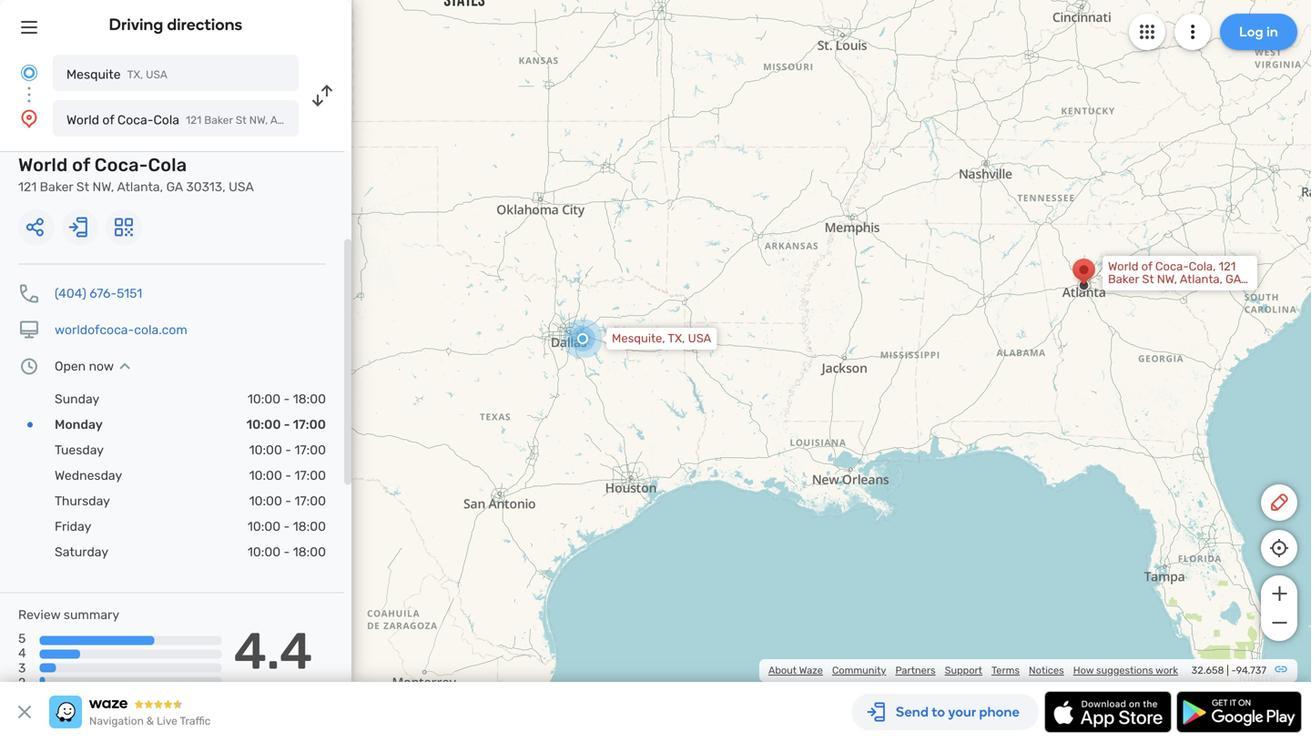 Task type: describe. For each thing, give the bounding box(es) containing it.
4
[[18, 646, 26, 661]]

suggestions
[[1096, 664, 1153, 676]]

of inside world of coca-cola, 121 baker st nw, atlanta, ga 30313, usa
[[1141, 259, 1152, 274]]

driving
[[109, 15, 163, 34]]

10:00 - 17:00 for thursday
[[249, 493, 326, 509]]

mesquite tx, usa
[[66, 67, 167, 82]]

|
[[1227, 664, 1229, 676]]

(404) 676-5151 link
[[55, 286, 142, 301]]

zoom in image
[[1268, 583, 1291, 605]]

st inside world of coca-cola, 121 baker st nw, atlanta, ga 30313, usa
[[1142, 272, 1154, 286]]

121 inside world of coca-cola, 121 baker st nw, atlanta, ga 30313, usa
[[1219, 259, 1236, 274]]

10:00 - 18:00 for friday
[[248, 519, 326, 534]]

cola inside world of coca-cola 121 baker st nw, atlanta, ga 30313, usa
[[148, 154, 187, 176]]

18:00 for sunday
[[293, 392, 326, 407]]

live
[[157, 715, 177, 727]]

support link
[[945, 664, 982, 676]]

review summary
[[18, 607, 119, 622]]

directions
[[167, 15, 243, 34]]

0 horizontal spatial atlanta,
[[117, 179, 163, 194]]

computer image
[[18, 319, 40, 341]]

friday
[[55, 519, 91, 534]]

18:00 for saturday
[[293, 544, 326, 559]]

5 4 3 2
[[18, 631, 26, 690]]

mesquite
[[66, 67, 121, 82]]

0 vertical spatial coca-
[[117, 112, 153, 127]]

community link
[[832, 664, 886, 676]]

(404) 676-5151
[[55, 286, 142, 301]]

30313, inside world of coca-cola, 121 baker st nw, atlanta, ga 30313, usa
[[1108, 285, 1145, 299]]

partners
[[895, 664, 936, 676]]

terms link
[[991, 664, 1020, 676]]

2
[[18, 675, 26, 690]]

3
[[18, 660, 26, 675]]

- for friday
[[284, 519, 290, 534]]

(404)
[[55, 286, 86, 301]]

about waze community partners support terms notices how suggestions work
[[768, 664, 1178, 676]]

coca- inside world of coca-cola, 121 baker st nw, atlanta, ga 30313, usa
[[1155, 259, 1189, 274]]

worldofcoca-cola.com link
[[55, 322, 187, 337]]

traffic
[[180, 715, 211, 727]]

partners link
[[895, 664, 936, 676]]

about
[[768, 664, 797, 676]]

coca- inside world of coca-cola 121 baker st nw, atlanta, ga 30313, usa
[[94, 154, 148, 176]]

how suggestions work link
[[1073, 664, 1178, 676]]

mesquite, tx, usa
[[612, 331, 711, 346]]

1 horizontal spatial of
[[102, 112, 114, 127]]

1 horizontal spatial atlanta,
[[270, 114, 310, 127]]

how
[[1073, 664, 1094, 676]]

- for thursday
[[285, 493, 291, 509]]

1 horizontal spatial baker
[[204, 114, 233, 127]]

10:00 for thursday
[[249, 493, 282, 509]]

10:00 for wednesday
[[249, 468, 282, 483]]

usa inside world of coca-cola, 121 baker st nw, atlanta, ga 30313, usa
[[1148, 285, 1171, 299]]

cola.com
[[134, 322, 187, 337]]

open now
[[55, 359, 114, 374]]

10:00 - 17:00 for tuesday
[[249, 442, 326, 458]]

notices
[[1029, 664, 1064, 676]]

5151
[[117, 286, 142, 301]]

- for wednesday
[[285, 468, 291, 483]]

x image
[[14, 701, 36, 723]]

link image
[[1274, 662, 1288, 676]]

saturday
[[55, 544, 108, 559]]

tx, for mesquite,
[[668, 331, 685, 346]]

navigation
[[89, 715, 144, 727]]

world inside world of coca-cola, 121 baker st nw, atlanta, ga 30313, usa
[[1108, 259, 1138, 274]]

17:00 for monday
[[293, 417, 326, 432]]

call image
[[18, 283, 40, 305]]

32.658
[[1191, 664, 1224, 676]]

sunday
[[55, 392, 99, 407]]

navigation & live traffic
[[89, 715, 211, 727]]

mesquite,
[[612, 331, 665, 346]]

support
[[945, 664, 982, 676]]

now
[[89, 359, 114, 374]]



Task type: vqa. For each thing, say whether or not it's contained in the screenshot.
Baker within the "World of Coca-Cola, 121 Baker St NW, Atlanta, GA 30313, USA"
yes



Task type: locate. For each thing, give the bounding box(es) containing it.
0 vertical spatial 10:00 - 18:00
[[248, 392, 326, 407]]

st
[[236, 114, 247, 127], [76, 179, 89, 194], [1142, 272, 1154, 286]]

0 vertical spatial 30313,
[[330, 114, 363, 127]]

cola
[[153, 112, 179, 127], [148, 154, 187, 176]]

monday
[[55, 417, 103, 432]]

thursday
[[55, 493, 110, 509]]

1 horizontal spatial ga
[[313, 114, 327, 127]]

0 horizontal spatial st
[[76, 179, 89, 194]]

1 vertical spatial st
[[76, 179, 89, 194]]

tx, inside mesquite tx, usa
[[127, 68, 143, 81]]

1 vertical spatial atlanta,
[[117, 179, 163, 194]]

nw,
[[249, 114, 268, 127], [92, 179, 114, 194], [1157, 272, 1177, 286]]

0 vertical spatial 18:00
[[293, 392, 326, 407]]

chevron up image
[[114, 359, 136, 374]]

4.4
[[234, 621, 313, 682]]

work
[[1156, 664, 1178, 676]]

usa inside mesquite tx, usa
[[146, 68, 167, 81]]

1 horizontal spatial nw,
[[249, 114, 268, 127]]

2 vertical spatial nw,
[[1157, 272, 1177, 286]]

world down location icon
[[18, 154, 68, 176]]

0 vertical spatial of
[[102, 112, 114, 127]]

world of coca-cola, 121 baker st nw, atlanta, ga 30313, usa
[[1108, 259, 1241, 299]]

2 10:00 - 18:00 from the top
[[248, 519, 326, 534]]

0 horizontal spatial 30313,
[[186, 179, 226, 194]]

0 vertical spatial ga
[[313, 114, 327, 127]]

10:00 - 17:00 for wednesday
[[249, 468, 326, 483]]

1 vertical spatial world
[[18, 154, 68, 176]]

of
[[102, 112, 114, 127], [72, 154, 90, 176], [1141, 259, 1152, 274]]

world
[[66, 112, 99, 127], [18, 154, 68, 176], [1108, 259, 1138, 274]]

2 horizontal spatial baker
[[1108, 272, 1139, 286]]

10:00 - 17:00
[[246, 417, 326, 432], [249, 442, 326, 458], [249, 468, 326, 483], [249, 493, 326, 509]]

ga inside world of coca-cola, 121 baker st nw, atlanta, ga 30313, usa
[[1226, 272, 1241, 286]]

2 vertical spatial world
[[1108, 259, 1138, 274]]

0 horizontal spatial nw,
[[92, 179, 114, 194]]

2 horizontal spatial atlanta,
[[1180, 272, 1223, 286]]

10:00 - 18:00
[[248, 392, 326, 407], [248, 519, 326, 534], [248, 544, 326, 559]]

0 vertical spatial world
[[66, 112, 99, 127]]

coca-
[[117, 112, 153, 127], [94, 154, 148, 176], [1155, 259, 1189, 274]]

1 vertical spatial ga
[[166, 179, 183, 194]]

current location image
[[18, 62, 40, 84]]

32.658 | -94.737
[[1191, 664, 1266, 676]]

0 vertical spatial baker
[[204, 114, 233, 127]]

2 vertical spatial coca-
[[1155, 259, 1189, 274]]

0 horizontal spatial of
[[72, 154, 90, 176]]

usa
[[146, 68, 167, 81], [366, 114, 388, 127], [229, 179, 254, 194], [1148, 285, 1171, 299], [688, 331, 711, 346]]

atlanta, inside world of coca-cola, 121 baker st nw, atlanta, ga 30313, usa
[[1180, 272, 1223, 286]]

waze
[[799, 664, 823, 676]]

17:00 for tuesday
[[294, 442, 326, 458]]

1 horizontal spatial 30313,
[[330, 114, 363, 127]]

- for saturday
[[284, 544, 290, 559]]

1 vertical spatial baker
[[40, 179, 73, 194]]

clock image
[[18, 356, 40, 377]]

-
[[284, 392, 290, 407], [284, 417, 290, 432], [285, 442, 291, 458], [285, 468, 291, 483], [285, 493, 291, 509], [284, 519, 290, 534], [284, 544, 290, 559], [1231, 664, 1236, 676]]

18:00
[[293, 392, 326, 407], [293, 519, 326, 534], [293, 544, 326, 559]]

0 vertical spatial st
[[236, 114, 247, 127]]

- for sunday
[[284, 392, 290, 407]]

tx, for mesquite
[[127, 68, 143, 81]]

2 horizontal spatial nw,
[[1157, 272, 1177, 286]]

10:00 - 18:00 for sunday
[[248, 392, 326, 407]]

- for monday
[[284, 417, 290, 432]]

1 vertical spatial cola
[[148, 154, 187, 176]]

ga
[[313, 114, 327, 127], [166, 179, 183, 194], [1226, 272, 1241, 286]]

driving directions
[[109, 15, 243, 34]]

world left 'cola,'
[[1108, 259, 1138, 274]]

30313,
[[330, 114, 363, 127], [186, 179, 226, 194], [1108, 285, 1145, 299]]

location image
[[18, 107, 40, 129]]

1 vertical spatial 30313,
[[186, 179, 226, 194]]

tx,
[[127, 68, 143, 81], [668, 331, 685, 346]]

2 vertical spatial 30313,
[[1108, 285, 1145, 299]]

2 horizontal spatial 121
[[1219, 259, 1236, 274]]

1 horizontal spatial tx,
[[668, 331, 685, 346]]

94.737
[[1236, 664, 1266, 676]]

2 horizontal spatial 30313,
[[1108, 285, 1145, 299]]

2 vertical spatial st
[[1142, 272, 1154, 286]]

baker
[[204, 114, 233, 127], [40, 179, 73, 194], [1108, 272, 1139, 286]]

17:00 for wednesday
[[294, 468, 326, 483]]

17:00
[[293, 417, 326, 432], [294, 442, 326, 458], [294, 468, 326, 483], [294, 493, 326, 509]]

review
[[18, 607, 60, 622]]

2 vertical spatial 10:00 - 18:00
[[248, 544, 326, 559]]

cola,
[[1189, 259, 1216, 274]]

0 horizontal spatial tx,
[[127, 68, 143, 81]]

- for tuesday
[[285, 442, 291, 458]]

10:00 for monday
[[246, 417, 281, 432]]

2 18:00 from the top
[[293, 519, 326, 534]]

1 vertical spatial 121
[[18, 179, 37, 194]]

10:00 for friday
[[248, 519, 281, 534]]

2 horizontal spatial st
[[1142, 272, 1154, 286]]

121
[[186, 114, 201, 127], [18, 179, 37, 194], [1219, 259, 1236, 274]]

17:00 for thursday
[[294, 493, 326, 509]]

10:00 - 17:00 for monday
[[246, 417, 326, 432]]

terms
[[991, 664, 1020, 676]]

1 horizontal spatial 121
[[186, 114, 201, 127]]

community
[[832, 664, 886, 676]]

0 vertical spatial atlanta,
[[270, 114, 310, 127]]

summary
[[64, 607, 119, 622]]

0 vertical spatial cola
[[153, 112, 179, 127]]

10:00 for sunday
[[248, 392, 281, 407]]

baker inside world of coca-cola, 121 baker st nw, atlanta, ga 30313, usa
[[1108, 272, 1139, 286]]

0 vertical spatial world of coca-cola 121 baker st nw, atlanta, ga 30313, usa
[[66, 112, 388, 127]]

2 vertical spatial ga
[[1226, 272, 1241, 286]]

2 horizontal spatial of
[[1141, 259, 1152, 274]]

3 18:00 from the top
[[293, 544, 326, 559]]

0 horizontal spatial ga
[[166, 179, 183, 194]]

5
[[18, 631, 26, 646]]

1 horizontal spatial st
[[236, 114, 247, 127]]

1 vertical spatial 18:00
[[293, 519, 326, 534]]

1 vertical spatial 10:00 - 18:00
[[248, 519, 326, 534]]

1 vertical spatial world of coca-cola 121 baker st nw, atlanta, ga 30313, usa
[[18, 154, 254, 194]]

1 vertical spatial of
[[72, 154, 90, 176]]

2 vertical spatial of
[[1141, 259, 1152, 274]]

2 vertical spatial atlanta,
[[1180, 272, 1223, 286]]

worldofcoca-cola.com
[[55, 322, 187, 337]]

world of coca-cola 121 baker st nw, atlanta, ga 30313, usa
[[66, 112, 388, 127], [18, 154, 254, 194]]

0 vertical spatial nw,
[[249, 114, 268, 127]]

0 horizontal spatial 121
[[18, 179, 37, 194]]

18:00 for friday
[[293, 519, 326, 534]]

notices link
[[1029, 664, 1064, 676]]

10:00
[[248, 392, 281, 407], [246, 417, 281, 432], [249, 442, 282, 458], [249, 468, 282, 483], [249, 493, 282, 509], [248, 519, 281, 534], [248, 544, 281, 559]]

2 vertical spatial baker
[[1108, 272, 1139, 286]]

0 vertical spatial tx,
[[127, 68, 143, 81]]

2 horizontal spatial ga
[[1226, 272, 1241, 286]]

1 vertical spatial tx,
[[668, 331, 685, 346]]

nw, inside world of coca-cola, 121 baker st nw, atlanta, ga 30313, usa
[[1157, 272, 1177, 286]]

1 vertical spatial nw,
[[92, 179, 114, 194]]

about waze link
[[768, 664, 823, 676]]

tx, right mesquite,
[[668, 331, 685, 346]]

2 vertical spatial 121
[[1219, 259, 1236, 274]]

1 vertical spatial coca-
[[94, 154, 148, 176]]

10:00 for tuesday
[[249, 442, 282, 458]]

&
[[146, 715, 154, 727]]

1 10:00 - 18:00 from the top
[[248, 392, 326, 407]]

pencil image
[[1268, 492, 1290, 514]]

atlanta,
[[270, 114, 310, 127], [117, 179, 163, 194], [1180, 272, 1223, 286]]

open
[[55, 359, 86, 374]]

0 horizontal spatial baker
[[40, 179, 73, 194]]

wednesday
[[55, 468, 122, 483]]

open now button
[[55, 359, 136, 374]]

3 10:00 - 18:00 from the top
[[248, 544, 326, 559]]

676-
[[89, 286, 117, 301]]

tx, right the mesquite
[[127, 68, 143, 81]]

0 vertical spatial 121
[[186, 114, 201, 127]]

10:00 - 18:00 for saturday
[[248, 544, 326, 559]]

zoom out image
[[1268, 612, 1291, 634]]

10:00 for saturday
[[248, 544, 281, 559]]

1 18:00 from the top
[[293, 392, 326, 407]]

worldofcoca-
[[55, 322, 134, 337]]

2 vertical spatial 18:00
[[293, 544, 326, 559]]

tuesday
[[55, 442, 104, 458]]

world inside world of coca-cola 121 baker st nw, atlanta, ga 30313, usa
[[18, 154, 68, 176]]

world down the mesquite
[[66, 112, 99, 127]]



